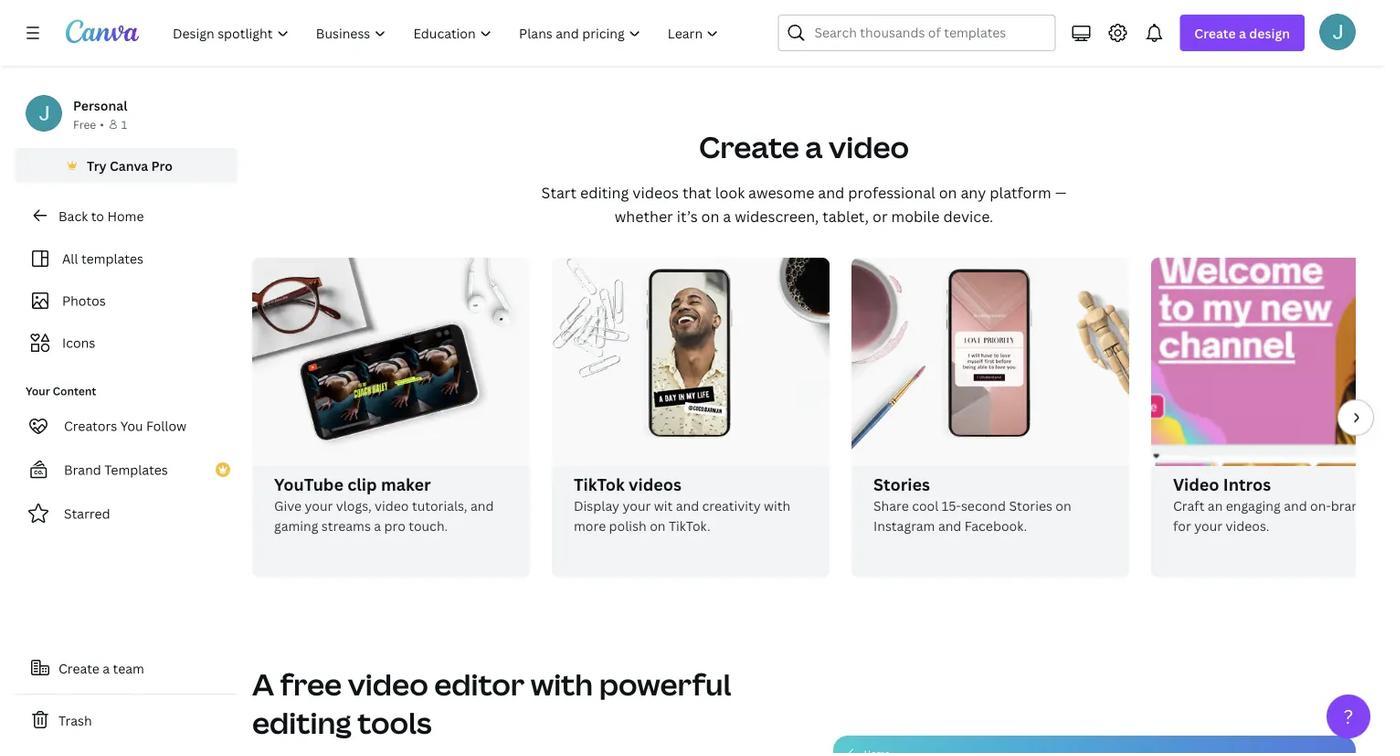 Task type: vqa. For each thing, say whether or not it's contained in the screenshot.
bottom Stories
yes



Task type: describe. For each thing, give the bounding box(es) containing it.
•
[[100, 117, 104, 132]]

back
[[59, 207, 88, 224]]

on inside tiktok videos display your wit and creativity with more polish on tiktok.
[[650, 517, 666, 534]]

stories share cool 15-second stories on instagram and facebook.
[[874, 473, 1072, 534]]

create a design button
[[1181, 15, 1305, 51]]

personal
[[73, 96, 127, 114]]

streams
[[322, 517, 371, 534]]

and inside start editing videos that look awesome and professional on any platform — whether it's on a widescreen, tablet, or mobile device.
[[818, 183, 845, 202]]

create a team
[[59, 660, 144, 677]]

video intros link
[[1174, 473, 1386, 495]]

create a team button
[[15, 650, 238, 687]]

tiktok.
[[669, 517, 711, 534]]

creativity
[[703, 497, 761, 514]]

back to home link
[[15, 197, 238, 234]]

create for create a video
[[699, 127, 800, 167]]

Search search field
[[815, 16, 1044, 50]]

it's
[[677, 207, 698, 226]]

pro
[[151, 157, 173, 174]]

device.
[[944, 207, 994, 226]]

icons link
[[26, 325, 227, 360]]

create a video
[[699, 127, 910, 167]]

widescreen,
[[735, 207, 819, 226]]

your inside tiktok videos display your wit and creativity with more polish on tiktok.
[[623, 497, 651, 514]]

start
[[542, 183, 577, 202]]

on right it's
[[702, 207, 720, 226]]

1 vertical spatial stories
[[1010, 497, 1053, 514]]

video for a
[[829, 127, 910, 167]]

youtube
[[274, 473, 344, 495]]

tutorials,
[[412, 497, 468, 514]]

on left any
[[939, 183, 958, 202]]

create for create a team
[[59, 660, 100, 677]]

try canva pro
[[87, 157, 173, 174]]

more
[[574, 517, 606, 534]]

customers
[[742, 26, 789, 39]]

give
[[274, 497, 302, 514]]

editor
[[434, 665, 525, 704]]

free
[[280, 665, 342, 704]]

editing inside a free video editor with powerful editing tools
[[252, 703, 352, 743]]

trash link
[[15, 702, 238, 739]]

or
[[873, 207, 888, 226]]

tiktok videos display your wit and creativity with more polish on tiktok.
[[574, 473, 791, 534]]

touch.
[[409, 517, 448, 534]]

that
[[683, 183, 712, 202]]

stories link
[[874, 473, 1108, 495]]

a inside youtube clip maker give your vlogs, video tutorials, and gaming streams a pro touch.
[[374, 517, 381, 534]]

creators you follow link
[[15, 408, 238, 444]]

your content
[[26, 383, 96, 399]]

canva inside button
[[110, 157, 148, 174]]

with inside a free video editor with powerful editing tools
[[531, 665, 593, 704]]

a for team
[[103, 660, 110, 677]]

editing inside start editing videos that look awesome and professional on any platform — whether it's on a widescreen, tablet, or mobile device.
[[580, 183, 629, 202]]

a free video editor with powerful editing tools
[[252, 665, 732, 743]]

+75m customers trust canva worldwide
[[717, 26, 892, 39]]

powerful
[[599, 665, 732, 704]]

video intros craft an engaging and on-brand int
[[1174, 473, 1386, 534]]

pro
[[384, 517, 406, 534]]

trash
[[59, 712, 92, 729]]

? button
[[1327, 695, 1371, 739]]

top level navigation element
[[161, 15, 734, 51]]

you
[[120, 417, 143, 435]]

free
[[73, 117, 96, 132]]

maker
[[381, 473, 431, 495]]

instagram
[[874, 517, 936, 534]]

all templates link
[[26, 241, 227, 276]]

tablet,
[[823, 207, 869, 226]]

photos link
[[26, 283, 227, 318]]

youtube clip maker give your vlogs, video tutorials, and gaming streams a pro touch.
[[274, 473, 494, 534]]

1
[[121, 117, 127, 132]]

videos inside tiktok videos display your wit and creativity with more polish on tiktok.
[[629, 473, 682, 495]]

brand
[[64, 461, 101, 479]]

video intros image
[[1152, 177, 1386, 547]]

start editing videos that look awesome and professional on any platform — whether it's on a widescreen, tablet, or mobile device.
[[542, 183, 1067, 226]]

john smith image
[[1320, 13, 1357, 50]]

polish
[[609, 517, 647, 534]]

wit
[[654, 497, 673, 514]]

all
[[62, 250, 78, 267]]

an
[[1208, 497, 1223, 514]]

tiktok videos link
[[574, 473, 808, 495]]

gaming
[[274, 517, 319, 534]]

videos inside start editing videos that look awesome and professional on any platform — whether it's on a widescreen, tablet, or mobile device.
[[633, 183, 679, 202]]

intros
[[1224, 473, 1272, 495]]

create for create a design
[[1195, 24, 1237, 42]]

on-
[[1311, 497, 1332, 514]]

any
[[961, 183, 987, 202]]



Task type: locate. For each thing, give the bounding box(es) containing it.
1 horizontal spatial stories
[[1010, 497, 1053, 514]]

a inside start editing videos that look awesome and professional on any platform — whether it's on a widescreen, tablet, or mobile device.
[[723, 207, 732, 226]]

your down youtube
[[305, 497, 333, 514]]

a left design
[[1240, 24, 1247, 42]]

2 horizontal spatial create
[[1195, 24, 1237, 42]]

a
[[252, 665, 274, 704]]

1 horizontal spatial with
[[764, 497, 791, 514]]

2 your from the left
[[623, 497, 651, 514]]

and up tiktok.
[[676, 497, 699, 514]]

on down wit
[[650, 517, 666, 534]]

your up polish
[[623, 497, 651, 514]]

facebook.
[[965, 517, 1028, 534]]

craft
[[1174, 497, 1205, 514]]

0 vertical spatial with
[[764, 497, 791, 514]]

video up 'pro'
[[375, 497, 409, 514]]

1 your from the left
[[305, 497, 333, 514]]

0 horizontal spatial with
[[531, 665, 593, 704]]

tiktok videos image
[[552, 258, 830, 466]]

a inside dropdown button
[[1240, 24, 1247, 42]]

and inside youtube clip maker give your vlogs, video tutorials, and gaming streams a pro touch.
[[471, 497, 494, 514]]

stories
[[874, 473, 931, 495], [1010, 497, 1053, 514]]

on down stories link on the bottom of page
[[1056, 497, 1072, 514]]

2 vertical spatial create
[[59, 660, 100, 677]]

content
[[53, 383, 96, 399]]

display
[[574, 497, 620, 514]]

1 vertical spatial videos
[[629, 473, 682, 495]]

mobile
[[892, 207, 940, 226]]

+75m
[[717, 26, 740, 39]]

whether
[[615, 207, 673, 226]]

1 vertical spatial create
[[699, 127, 800, 167]]

0 horizontal spatial create
[[59, 660, 100, 677]]

on inside stories share cool 15-second stories on instagram and facebook.
[[1056, 497, 1072, 514]]

1 vertical spatial with
[[531, 665, 593, 704]]

create left design
[[1195, 24, 1237, 42]]

1 horizontal spatial canva
[[815, 26, 843, 39]]

—
[[1056, 183, 1067, 202]]

video for free
[[348, 665, 429, 704]]

create up look
[[699, 127, 800, 167]]

creators
[[64, 417, 117, 435]]

all templates
[[62, 250, 143, 267]]

and up tablet, on the top right of page
[[818, 183, 845, 202]]

a
[[1240, 24, 1247, 42], [806, 127, 823, 167], [723, 207, 732, 226], [374, 517, 381, 534], [103, 660, 110, 677]]

look
[[716, 183, 745, 202]]

your inside youtube clip maker give your vlogs, video tutorials, and gaming streams a pro touch.
[[305, 497, 333, 514]]

0 vertical spatial videos
[[633, 183, 679, 202]]

templates
[[81, 250, 143, 267]]

2 vertical spatial video
[[348, 665, 429, 704]]

brand templates link
[[15, 452, 238, 488]]

and right tutorials,
[[471, 497, 494, 514]]

0 horizontal spatial editing
[[252, 703, 352, 743]]

?
[[1344, 703, 1354, 730]]

starred link
[[15, 495, 238, 532]]

platform
[[990, 183, 1052, 202]]

a for video
[[806, 127, 823, 167]]

videos
[[633, 183, 679, 202], [629, 473, 682, 495]]

canva right trust
[[815, 26, 843, 39]]

0 vertical spatial create
[[1195, 24, 1237, 42]]

starred
[[64, 505, 110, 522]]

a for design
[[1240, 24, 1247, 42]]

0 horizontal spatial your
[[305, 497, 333, 514]]

0 horizontal spatial stories
[[874, 473, 931, 495]]

1 vertical spatial video
[[375, 497, 409, 514]]

team
[[113, 660, 144, 677]]

professional
[[849, 183, 936, 202]]

video
[[829, 127, 910, 167], [375, 497, 409, 514], [348, 665, 429, 704]]

with right editor
[[531, 665, 593, 704]]

stories image
[[852, 258, 1130, 466]]

tools
[[358, 703, 432, 743]]

a down look
[[723, 207, 732, 226]]

tiktok
[[574, 473, 625, 495]]

with inside tiktok videos display your wit and creativity with more polish on tiktok.
[[764, 497, 791, 514]]

create a design
[[1195, 24, 1291, 42]]

try canva pro button
[[15, 148, 238, 183]]

a left team
[[103, 660, 110, 677]]

a left 'pro'
[[374, 517, 381, 534]]

and
[[818, 183, 845, 202], [471, 497, 494, 514], [676, 497, 699, 514], [1285, 497, 1308, 514], [939, 517, 962, 534]]

video right free
[[348, 665, 429, 704]]

0 vertical spatial stories
[[874, 473, 931, 495]]

video inside a free video editor with powerful editing tools
[[348, 665, 429, 704]]

free •
[[73, 117, 104, 132]]

1 vertical spatial canva
[[110, 157, 148, 174]]

second
[[962, 497, 1007, 514]]

follow
[[146, 417, 187, 435]]

create inside dropdown button
[[1195, 24, 1237, 42]]

home
[[107, 207, 144, 224]]

and inside video intros craft an engaging and on-brand int
[[1285, 497, 1308, 514]]

create left team
[[59, 660, 100, 677]]

back to home
[[59, 207, 144, 224]]

canva
[[815, 26, 843, 39], [110, 157, 148, 174]]

video
[[1174, 473, 1220, 495]]

youtube clip maker link
[[274, 473, 508, 495]]

stories up facebook.
[[1010, 497, 1053, 514]]

trust
[[791, 26, 813, 39]]

and left on-
[[1285, 497, 1308, 514]]

design
[[1250, 24, 1291, 42]]

to
[[91, 207, 104, 224]]

awesome
[[749, 183, 815, 202]]

videos up wit
[[629, 473, 682, 495]]

video inside youtube clip maker give your vlogs, video tutorials, and gaming streams a pro touch.
[[375, 497, 409, 514]]

None search field
[[778, 15, 1056, 51]]

trusted by element
[[230, 0, 1379, 7]]

clip
[[348, 473, 377, 495]]

engaging
[[1227, 497, 1281, 514]]

brand
[[1332, 497, 1368, 514]]

canva right try
[[110, 157, 148, 174]]

and inside stories share cool 15-second stories on instagram and facebook.
[[939, 517, 962, 534]]

1 horizontal spatial create
[[699, 127, 800, 167]]

1 horizontal spatial editing
[[580, 183, 629, 202]]

15-
[[942, 497, 962, 514]]

a inside "button"
[[103, 660, 110, 677]]

create inside "button"
[[59, 660, 100, 677]]

worldwide
[[845, 26, 892, 39]]

and inside tiktok videos display your wit and creativity with more polish on tiktok.
[[676, 497, 699, 514]]

int
[[1372, 497, 1386, 514]]

creators you follow
[[64, 417, 187, 435]]

youtube clip maker image
[[252, 258, 530, 466]]

1 vertical spatial editing
[[252, 703, 352, 743]]

videos up whether
[[633, 183, 679, 202]]

with right creativity
[[764, 497, 791, 514]]

templates
[[104, 461, 168, 479]]

0 horizontal spatial canva
[[110, 157, 148, 174]]

a up awesome
[[806, 127, 823, 167]]

photos
[[62, 292, 106, 309]]

try
[[87, 157, 107, 174]]

vlogs,
[[336, 497, 372, 514]]

icons
[[62, 334, 95, 351]]

on
[[939, 183, 958, 202], [702, 207, 720, 226], [1056, 497, 1072, 514], [650, 517, 666, 534]]

brand templates
[[64, 461, 168, 479]]

and down 15-
[[939, 517, 962, 534]]

0 vertical spatial canva
[[815, 26, 843, 39]]

0 vertical spatial editing
[[580, 183, 629, 202]]

share
[[874, 497, 909, 514]]

0 vertical spatial video
[[829, 127, 910, 167]]

video up professional
[[829, 127, 910, 167]]

1 horizontal spatial your
[[623, 497, 651, 514]]

your
[[26, 383, 50, 399]]

stories up the share
[[874, 473, 931, 495]]



